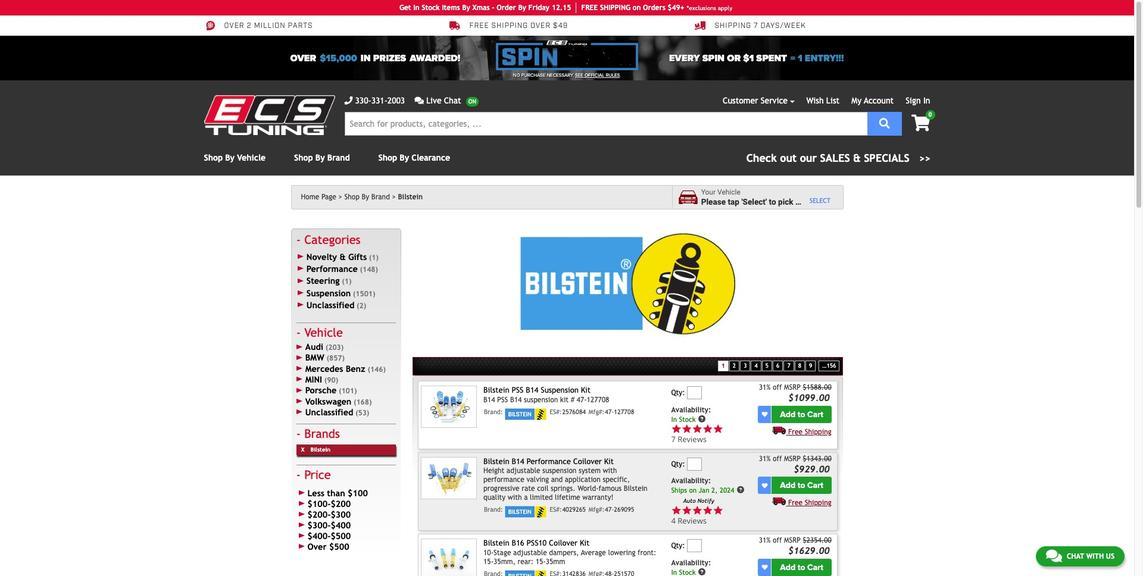 Task type: describe. For each thing, give the bounding box(es) containing it.
0 vertical spatial kit
[[581, 386, 591, 395]]

less
[[308, 489, 325, 499]]

7 for 7 link
[[788, 363, 791, 369]]

3 qty: from the top
[[672, 542, 685, 551]]

0 horizontal spatial chat
[[444, 96, 461, 105]]

0 vertical spatial with
[[603, 467, 617, 475]]

by right order
[[518, 4, 526, 12]]

4029265
[[562, 506, 586, 514]]

see official rules link
[[575, 72, 620, 79]]

$929.00
[[794, 464, 830, 475]]

$200-$300 link
[[296, 510, 396, 521]]

es#2576084 - 47-127708 - bilstein pss b14 suspension kit - b14  pss b14 suspension kit # 47-127708 - bilstein - audi volkswagen image
[[421, 386, 477, 428]]

bilstein b14 performance coilover kit height adjustable suspension system with performance valving and application specific, progressive rate coil springs. world-famous bilstein quality with a limited lifetime warranty!
[[484, 457, 648, 502]]

add to cart button for $929.00
[[772, 477, 832, 495]]

availability: ships on jan 2, 2024
[[672, 477, 735, 495]]

star image down availability: in stock
[[692, 424, 703, 435]]

average
[[581, 549, 606, 557]]

1 horizontal spatial 1
[[798, 52, 803, 64]]

bmw
[[305, 353, 324, 363]]

free shipping for $929.00
[[789, 499, 832, 508]]

7 reviews link for star image below availability: in stock
[[672, 434, 724, 445]]

7 reviews link for second question sign icon from the bottom of the page
[[672, 424, 756, 445]]

2576084
[[562, 408, 586, 416]]

es#4029265 - 47-269095 - bilstein b14 performance coilover kit - height adjustable suspension system with performance valving and application specific, progressive rate coil springs. world-famous bilstein quality with a limited lifetime warranty! - bilstein - bmw image
[[421, 457, 477, 499]]

=
[[791, 52, 796, 64]]

3 add from the top
[[780, 563, 796, 573]]

$1629.00
[[789, 546, 830, 556]]

star image down notify
[[713, 506, 724, 516]]

shop by vehicle
[[204, 153, 266, 163]]

add to wish list image for $1099.00
[[762, 412, 768, 418]]

star image down auto notify
[[692, 506, 703, 516]]

$100
[[348, 489, 368, 499]]

search image
[[880, 118, 890, 128]]

audi
[[305, 342, 323, 352]]

*exclusions
[[687, 4, 716, 11]]

suspension inside bilstein b14 performance coilover kit height adjustable suspension system with performance valving and application specific, progressive rate coil springs. world-famous bilstein quality with a limited lifetime warranty!
[[543, 467, 577, 475]]

qty: for $929.00
[[672, 460, 685, 469]]

bilstein inside brands x bilstein
[[311, 447, 331, 453]]

mfg#: for $1099.00
[[589, 408, 605, 416]]

to for $929.00
[[798, 481, 806, 491]]

1 vertical spatial suspension
[[524, 396, 558, 404]]

sign
[[906, 96, 921, 105]]

rate
[[522, 485, 535, 493]]

$300-$400 link
[[296, 521, 396, 531]]

xmas
[[473, 4, 490, 12]]

reviews for 7 reviews
[[678, 434, 707, 445]]

shopping cart image
[[912, 115, 931, 132]]

to for $1629.00
[[798, 563, 806, 573]]

home
[[301, 193, 319, 201]]

star image right 7 reviews
[[713, 424, 724, 435]]

msrp inside 31% off msrp $2354.00 $1629.00
[[784, 537, 801, 545]]

mini
[[305, 375, 322, 385]]

a inside bilstein b14 performance coilover kit height adjustable suspension system with performance valving and application specific, progressive rate coil springs. world-famous bilstein quality with a limited lifetime warranty!
[[524, 494, 528, 502]]

shop for shop by vehicle link
[[204, 153, 223, 163]]

Search text field
[[345, 112, 868, 136]]

bilstein b16 pss10 coilover kit 10-stage adjustable dampers, average lowering front: 15-35mm, rear: 15-35mm
[[484, 539, 657, 566]]

3 cart from the top
[[808, 563, 824, 573]]

free for $929.00
[[789, 499, 803, 508]]

5 link
[[762, 361, 773, 372]]

(90)
[[325, 376, 338, 385]]

valving
[[527, 476, 549, 484]]

0 vertical spatial suspension
[[541, 386, 579, 395]]

coilover for $1629.00
[[549, 539, 578, 548]]

2 vertical spatial with
[[1087, 553, 1104, 561]]

shop by clearance
[[379, 153, 450, 163]]

*exclusions apply link
[[687, 3, 733, 12]]

cart for $929.00
[[808, 481, 824, 491]]

customer service button
[[723, 95, 795, 107]]

0 horizontal spatial kit
[[560, 396, 569, 404]]

steering
[[307, 276, 340, 286]]

0 vertical spatial on
[[633, 4, 641, 12]]

shop by brand link for shop by vehicle
[[294, 153, 350, 163]]

over 2 million parts link
[[204, 20, 313, 31]]

47- for $929.00
[[605, 506, 614, 514]]

free shipping for $1099.00
[[789, 428, 832, 437]]

vehicle inside vehicle audi (203) bmw (857) mercedes benz (146) mini (90) porsche (101) volkswagen (168) unclassified (53)
[[304, 326, 343, 340]]

8
[[799, 363, 802, 369]]

suspension
[[307, 288, 351, 298]]

1 question sign image from the top
[[698, 415, 707, 423]]

bilstein - corporate logo image for $1099.00
[[505, 408, 547, 420]]

shop by brand for shop by vehicle
[[294, 153, 350, 163]]

live chat link
[[415, 95, 479, 107]]

rear:
[[518, 558, 534, 566]]

stock for availability:
[[679, 415, 696, 424]]

$200
[[331, 499, 351, 509]]

0 horizontal spatial (1)
[[342, 278, 352, 286]]

bilstein for bilstein b14 performance coilover kit height adjustable suspension system with performance valving and application specific, progressive rate coil springs. world-famous bilstein quality with a limited lifetime warranty!
[[484, 457, 510, 466]]

10-
[[484, 549, 494, 557]]

(857)
[[327, 355, 345, 363]]

add to wish list image
[[762, 565, 768, 571]]

0 vertical spatial pss
[[512, 386, 524, 395]]

auto notify
[[683, 498, 715, 505]]

bilstein pss b14 suspension kit link
[[484, 386, 591, 395]]

warranty!
[[583, 494, 614, 502]]

friday
[[529, 4, 550, 12]]

than
[[327, 489, 345, 499]]

over for over 2 million parts
[[224, 22, 245, 31]]

brand: for $929.00
[[484, 506, 503, 514]]

apply
[[718, 4, 733, 11]]

no purchase necessary. see official rules .
[[513, 73, 621, 78]]

3 availability: from the top
[[672, 559, 711, 568]]

add for $1099.00
[[780, 410, 796, 420]]

springs.
[[551, 485, 576, 493]]

& inside categories novelty & gifts (1) performance (148) steering (1) suspension (1501) unclassified (2)
[[340, 252, 346, 262]]

31% off msrp $2354.00 $1629.00
[[759, 537, 832, 556]]

in for get
[[413, 4, 420, 12]]

free shipping image
[[773, 426, 786, 435]]

#
[[571, 396, 575, 404]]

off inside 31% off msrp $2354.00 $1629.00
[[773, 537, 782, 545]]

orders
[[643, 4, 666, 12]]

…156 link
[[819, 361, 840, 372]]

shop by vehicle link
[[204, 153, 266, 163]]

vehicle inside your vehicle please tap 'select' to pick a vehicle
[[718, 188, 741, 197]]

categories
[[304, 233, 361, 246]]

bilstein down specific,
[[624, 485, 648, 493]]

million
[[254, 22, 286, 31]]

$200-
[[308, 510, 331, 520]]

over for over $15,000 in prizes
[[290, 52, 316, 64]]

35mm,
[[494, 558, 516, 566]]

0 vertical spatial free
[[470, 22, 489, 31]]

bilstein for bilstein pss b14 suspension kit b14  pss b14 suspension kit # 47-127708
[[484, 386, 510, 395]]

sales & specials link
[[747, 150, 931, 166]]

31% for $929.00
[[759, 455, 771, 463]]

0 horizontal spatial pss
[[497, 396, 508, 404]]

bilstein for bilstein
[[398, 193, 423, 201]]

330-331-2003
[[355, 96, 405, 105]]

8 link
[[795, 361, 805, 372]]

$100-$200 link
[[296, 499, 396, 510]]

0 vertical spatial $500
[[331, 531, 351, 542]]

1 horizontal spatial 7
[[754, 22, 759, 31]]

31% off msrp $1343.00 $929.00
[[759, 455, 832, 475]]

sign in link
[[906, 96, 931, 105]]

reviews for 4 reviews
[[678, 516, 707, 527]]

every
[[670, 52, 700, 64]]

bilstein - corporate logo image for $929.00
[[505, 506, 547, 518]]

es#: 2576084 mfg#: 47-127708
[[550, 408, 635, 416]]

over inside less than $100 $100-$200 $200-$300 $300-$400 $400-$500 over $500
[[308, 542, 327, 552]]

availability: for $929.00
[[672, 477, 711, 486]]

stage
[[494, 549, 511, 557]]

.
[[620, 73, 621, 78]]

live
[[426, 96, 442, 105]]

7 reviews
[[672, 434, 707, 445]]

msrp for $1099.00
[[784, 384, 801, 392]]

performance
[[484, 476, 525, 484]]

47- for $1099.00
[[605, 408, 614, 416]]

benz
[[346, 364, 366, 374]]

1 vertical spatial $500
[[329, 542, 349, 552]]

application
[[565, 476, 601, 484]]

0 vertical spatial vehicle
[[237, 153, 266, 163]]

2 question sign image from the top
[[698, 568, 707, 576]]

by for home page's shop by brand link
[[362, 193, 369, 201]]

my
[[852, 96, 862, 105]]

phone image
[[345, 96, 353, 105]]

2 4 reviews link from the top
[[672, 516, 724, 527]]

please
[[701, 197, 726, 206]]

-
[[492, 4, 495, 12]]

mfg#: for $929.00
[[589, 506, 605, 514]]

b16
[[512, 539, 525, 548]]

add to cart for $929.00
[[780, 481, 824, 491]]

1 inside 1 link
[[722, 363, 725, 369]]

get
[[400, 4, 411, 12]]

brands x bilstein
[[301, 427, 340, 453]]

add to wish list image for $929.00
[[762, 483, 768, 489]]

$15,000
[[320, 52, 357, 64]]

3 bilstein - corporate logo image from the top
[[505, 570, 547, 577]]

clearance
[[412, 153, 450, 163]]



Task type: locate. For each thing, give the bounding box(es) containing it.
1 free shipping from the top
[[789, 428, 832, 437]]

vehicle up audi
[[304, 326, 343, 340]]

to down $1099.00
[[798, 410, 806, 420]]

1 horizontal spatial vehicle
[[304, 326, 343, 340]]

coilover up dampers,
[[549, 539, 578, 548]]

free
[[470, 22, 489, 31], [789, 428, 803, 437], [789, 499, 803, 508]]

add to wish list image down the 31% off msrp $1588.00 $1099.00
[[762, 412, 768, 418]]

kit
[[604, 457, 614, 466], [580, 539, 590, 548]]

free right free shipping icon
[[789, 428, 803, 437]]

availability: up 7 reviews
[[672, 406, 711, 414]]

free for $1099.00
[[789, 428, 803, 437]]

3 msrp from the top
[[784, 537, 801, 545]]

0 vertical spatial performance
[[307, 264, 358, 274]]

comments image inside chat with us link
[[1046, 549, 1063, 563]]

7 for 7 reviews
[[672, 434, 676, 445]]

0 horizontal spatial 127708
[[587, 396, 610, 404]]

ecs tuning 'spin to win' contest logo image
[[496, 41, 638, 70]]

1 vertical spatial shop by brand link
[[345, 193, 396, 201]]

0 horizontal spatial stock
[[422, 4, 440, 12]]

gifts
[[348, 252, 367, 262]]

shop by brand right page
[[345, 193, 390, 201]]

star image down auto
[[682, 506, 692, 516]]

less than $100 link
[[296, 489, 396, 499]]

off down free shipping icon
[[773, 455, 782, 463]]

shipping up $1343.00
[[805, 428, 832, 437]]

add to cart for $1099.00
[[780, 410, 824, 420]]

0 horizontal spatial 1
[[722, 363, 725, 369]]

0 horizontal spatial comments image
[[415, 96, 424, 105]]

1 vertical spatial shop by brand
[[345, 193, 390, 201]]

chat with us
[[1067, 553, 1115, 561]]

vehicle down ecs tuning image at the top
[[237, 153, 266, 163]]

kit for $929.00
[[604, 457, 614, 466]]

wish
[[807, 96, 824, 105]]

1 horizontal spatial brand
[[372, 193, 390, 201]]

2 left 3
[[733, 363, 736, 369]]

2 vertical spatial bilstein - corporate logo image
[[505, 570, 547, 577]]

0 vertical spatial brand:
[[484, 408, 503, 416]]

$1099.00
[[789, 393, 830, 403]]

free shipping
[[789, 428, 832, 437], [789, 499, 832, 508]]

(1) up (148)
[[369, 254, 379, 262]]

31% for $1099.00
[[759, 384, 771, 392]]

15- down the 10- on the left bottom of page
[[484, 558, 494, 566]]

2 es#: from the top
[[550, 506, 562, 514]]

stock inside availability: in stock
[[679, 415, 696, 424]]

1 horizontal spatial performance
[[527, 457, 571, 466]]

shop for shop by clearance link
[[379, 153, 397, 163]]

shop by brand for home page
[[345, 193, 390, 201]]

add to cart down $1099.00
[[780, 410, 824, 420]]

1 vertical spatial coilover
[[549, 539, 578, 548]]

7 down availability: in stock
[[672, 434, 676, 445]]

qty: up availability: in stock
[[672, 389, 685, 398]]

1 vertical spatial pss
[[497, 396, 508, 404]]

1 vertical spatial 127708
[[614, 408, 635, 416]]

over down the 'parts'
[[290, 52, 316, 64]]

by for shop by clearance link
[[400, 153, 409, 163]]

$49+
[[668, 4, 685, 12]]

2 brand: from the top
[[484, 506, 503, 514]]

1 vertical spatial in
[[924, 96, 931, 105]]

unclassified down 'suspension'
[[307, 300, 355, 310]]

off inside the 31% off msrp $1588.00 $1099.00
[[773, 384, 782, 392]]

2 vertical spatial add to cart button
[[772, 559, 832, 576]]

1 right = at right top
[[798, 52, 803, 64]]

dampers,
[[549, 549, 579, 557]]

reviews down auto
[[678, 516, 707, 527]]

0 link
[[902, 110, 935, 133]]

msrp inside 31% off msrp $1343.00 $929.00
[[784, 455, 801, 463]]

0 horizontal spatial a
[[524, 494, 528, 502]]

adjustable inside bilstein b14 performance coilover kit height adjustable suspension system with performance valving and application specific, progressive rate coil springs. world-famous bilstein quality with a limited lifetime warranty!
[[507, 467, 541, 475]]

quality
[[484, 494, 506, 502]]

brand: right es#2576084 - 47-127708 - bilstein pss b14 suspension kit - b14  pss b14 suspension kit # 47-127708 - bilstein - audi volkswagen image on the bottom left of page
[[484, 408, 503, 416]]

in for availability:
[[672, 415, 677, 424]]

0 horizontal spatial kit
[[580, 539, 590, 548]]

shipping down apply
[[715, 22, 752, 31]]

0 vertical spatial &
[[854, 152, 861, 164]]

0 vertical spatial reviews
[[678, 434, 707, 445]]

2 availability: from the top
[[672, 477, 711, 486]]

331-
[[371, 96, 388, 105]]

es#: for $1099.00
[[550, 408, 562, 416]]

1 horizontal spatial kit
[[604, 457, 614, 466]]

add to cart down $1629.00
[[780, 563, 824, 573]]

(148)
[[360, 266, 378, 274]]

es#: for $929.00
[[550, 506, 562, 514]]

add to cart button
[[772, 406, 832, 423], [772, 477, 832, 495], [772, 559, 832, 576]]

2 add to wish list image from the top
[[762, 483, 768, 489]]

31% inside 31% off msrp $2354.00 $1629.00
[[759, 537, 771, 545]]

0 vertical spatial 2
[[247, 22, 252, 31]]

2 qty: from the top
[[672, 460, 685, 469]]

1 cart from the top
[[808, 410, 824, 420]]

bilstein b14 performance coilover kit link
[[484, 457, 614, 466]]

0 vertical spatial adjustable
[[507, 467, 541, 475]]

0 horizontal spatial 4
[[672, 516, 676, 527]]

shop by brand link for home page
[[345, 193, 396, 201]]

msrp inside the 31% off msrp $1588.00 $1099.00
[[784, 384, 801, 392]]

shipping for $1099.00
[[805, 428, 832, 437]]

in up 7 reviews
[[672, 415, 677, 424]]

in inside availability: in stock
[[672, 415, 677, 424]]

question sign image
[[737, 486, 745, 495]]

off down 6 link
[[773, 384, 782, 392]]

service
[[761, 96, 788, 105]]

1 qty: from the top
[[672, 389, 685, 398]]

availability: for $1099.00
[[672, 406, 711, 414]]

2 vertical spatial 7
[[672, 434, 676, 445]]

add up free shipping icon
[[780, 410, 796, 420]]

1 horizontal spatial in
[[672, 415, 677, 424]]

7 link
[[784, 361, 794, 372]]

adjustable up rear:
[[513, 549, 547, 557]]

2 reviews from the top
[[678, 516, 707, 527]]

1 horizontal spatial 127708
[[614, 408, 635, 416]]

1 left 2 link
[[722, 363, 725, 369]]

0 vertical spatial mfg#:
[[589, 408, 605, 416]]

comments image left chat with us
[[1046, 549, 1063, 563]]

(53)
[[356, 409, 369, 417]]

1 vertical spatial shipping
[[805, 428, 832, 437]]

47- down warranty! in the right of the page
[[605, 506, 614, 514]]

add to wish list image right question sign image
[[762, 483, 768, 489]]

world-
[[578, 485, 599, 493]]

star image
[[692, 424, 703, 435], [713, 424, 724, 435], [682, 506, 692, 516], [692, 506, 703, 516], [713, 506, 724, 516]]

msrp
[[784, 384, 801, 392], [784, 455, 801, 463], [784, 537, 801, 545]]

1 31% from the top
[[759, 384, 771, 392]]

comments image for chat
[[1046, 549, 1063, 563]]

47-
[[577, 396, 587, 404], [605, 408, 614, 416], [605, 506, 614, 514]]

1 add from the top
[[780, 410, 796, 420]]

add to cart button for $1099.00
[[772, 406, 832, 423]]

2 vertical spatial 47-
[[605, 506, 614, 514]]

1 add to cart button from the top
[[772, 406, 832, 423]]

specials
[[864, 152, 910, 164]]

2 msrp from the top
[[784, 455, 801, 463]]

off for $929.00
[[773, 455, 782, 463]]

47- inside bilstein pss b14 suspension kit b14  pss b14 suspension kit # 47-127708
[[577, 396, 587, 404]]

comments image left the live
[[415, 96, 424, 105]]

4 link
[[751, 361, 762, 372]]

1 horizontal spatial stock
[[679, 415, 696, 424]]

1 availability: from the top
[[672, 406, 711, 414]]

6
[[777, 363, 780, 369]]

bilstein - corporate logo image down rear:
[[505, 570, 547, 577]]

(168)
[[354, 398, 372, 407]]

with left us at the right of page
[[1087, 553, 1104, 561]]

stock for get
[[422, 4, 440, 12]]

2 add to cart button from the top
[[772, 477, 832, 495]]

1 bilstein - corporate logo image from the top
[[505, 408, 547, 420]]

1 7 reviews link from the top
[[672, 424, 756, 445]]

over left million
[[224, 22, 245, 31]]

0 vertical spatial 4
[[755, 363, 758, 369]]

bilstein - corporate logo image down bilstein pss b14 suspension kit link
[[505, 408, 547, 420]]

4 reviews link down 2,
[[672, 495, 756, 527]]

bilstein inside bilstein pss b14 suspension kit b14  pss b14 suspension kit # 47-127708
[[484, 386, 510, 395]]

off for $1099.00
[[773, 384, 782, 392]]

47- right #
[[577, 396, 587, 404]]

1 vertical spatial question sign image
[[698, 568, 707, 576]]

shop by brand link
[[294, 153, 350, 163], [345, 193, 396, 201]]

330-
[[355, 96, 371, 105]]

and
[[551, 476, 563, 484]]

2 free shipping from the top
[[789, 499, 832, 508]]

bilstein inside bilstein b16 pss10 coilover kit 10-stage adjustable dampers, average lowering front: 15-35mm, rear: 15-35mm
[[484, 539, 510, 548]]

2 cart from the top
[[808, 481, 824, 491]]

front:
[[638, 549, 657, 557]]

official
[[585, 73, 605, 78]]

1 vertical spatial vehicle
[[718, 188, 741, 197]]

1 vertical spatial off
[[773, 455, 782, 463]]

2024
[[720, 487, 735, 495]]

unclassified inside vehicle audi (203) bmw (857) mercedes benz (146) mini (90) porsche (101) volkswagen (168) unclassified (53)
[[305, 407, 353, 417]]

1 horizontal spatial with
[[603, 467, 617, 475]]

5
[[766, 363, 769, 369]]

bilstein b16 pss10 coilover kit link
[[484, 539, 590, 548]]

1 mfg#: from the top
[[589, 408, 605, 416]]

2 7 reviews link from the top
[[672, 434, 724, 445]]

less than $100 $100-$200 $200-$300 $300-$400 $400-$500 over $500
[[308, 489, 368, 552]]

in right sign
[[924, 96, 931, 105]]

1 vertical spatial with
[[508, 494, 522, 502]]

es#3142836 - 48-251570 - bilstein b16 pss10 coilover kit - 10-stage adjustable dampers, average lowering front: 15-35mm, rear: 15-35mm - bilstein - audi volkswagen image
[[421, 539, 477, 577]]

1 4 reviews link from the top
[[672, 495, 756, 527]]

coilover up system
[[573, 457, 602, 466]]

bilstein - corporate logo image down the limited
[[505, 506, 547, 518]]

$1588.00
[[803, 384, 832, 392]]

coilover inside bilstein b16 pss10 coilover kit 10-stage adjustable dampers, average lowering front: 15-35mm, rear: 15-35mm
[[549, 539, 578, 548]]

bilstein for bilstein b16 pss10 coilover kit 10-stage adjustable dampers, average lowering front: 15-35mm, rear: 15-35mm
[[484, 539, 510, 548]]

by right page
[[362, 193, 369, 201]]

3 off from the top
[[773, 537, 782, 545]]

free shipping over $49
[[470, 22, 568, 31]]

on right the ping
[[633, 4, 641, 12]]

1 vertical spatial add to cart button
[[772, 477, 832, 495]]

& right the sales
[[854, 152, 861, 164]]

necessary.
[[547, 73, 574, 78]]

by down ecs tuning image at the top
[[225, 153, 235, 163]]

31% inside the 31% off msrp $1588.00 $1099.00
[[759, 384, 771, 392]]

wish list link
[[807, 96, 840, 105]]

$300-
[[308, 521, 331, 531]]

cart down $1629.00
[[808, 563, 824, 573]]

3 add to cart button from the top
[[772, 559, 832, 576]]

pss
[[512, 386, 524, 395], [497, 396, 508, 404]]

chat right the live
[[444, 96, 461, 105]]

1 off from the top
[[773, 384, 782, 392]]

1 vertical spatial mfg#:
[[589, 506, 605, 514]]

qty: down '4 reviews'
[[672, 542, 685, 551]]

0 vertical spatial 127708
[[587, 396, 610, 404]]

2 31% from the top
[[759, 455, 771, 463]]

performance inside bilstein b14 performance coilover kit height adjustable suspension system with performance valving and application specific, progressive rate coil springs. world-famous bilstein quality with a limited lifetime warranty!
[[527, 457, 571, 466]]

chat left us at the right of page
[[1067, 553, 1085, 561]]

comments image for live
[[415, 96, 424, 105]]

no
[[513, 73, 520, 78]]

performance up 'steering'
[[307, 264, 358, 274]]

question sign image
[[698, 415, 707, 423], [698, 568, 707, 576]]

add to cart down '$929.00'
[[780, 481, 824, 491]]

2 vertical spatial add
[[780, 563, 796, 573]]

availability: inside availability: ships on jan 2, 2024
[[672, 477, 711, 486]]

& inside sales & specials link
[[854, 152, 861, 164]]

shipping 7 days/week
[[715, 22, 806, 31]]

1 brand: from the top
[[484, 408, 503, 416]]

availability: down '4 reviews'
[[672, 559, 711, 568]]

1 horizontal spatial on
[[689, 487, 697, 495]]

1 horizontal spatial kit
[[581, 386, 591, 395]]

by up home page link
[[316, 153, 325, 163]]

0 horizontal spatial 2
[[247, 22, 252, 31]]

coilover inside bilstein b14 performance coilover kit height adjustable suspension system with performance valving and application specific, progressive rate coil springs. world-famous bilstein quality with a limited lifetime warranty!
[[573, 457, 602, 466]]

4 right 3
[[755, 363, 758, 369]]

7
[[754, 22, 759, 31], [788, 363, 791, 369], [672, 434, 676, 445]]

free shipping right free shipping image
[[789, 499, 832, 508]]

0 vertical spatial 7
[[754, 22, 759, 31]]

parts
[[288, 22, 313, 31]]

a down rate
[[524, 494, 528, 502]]

2 vertical spatial availability:
[[672, 559, 711, 568]]

off inside 31% off msrp $1343.00 $929.00
[[773, 455, 782, 463]]

to for $1099.00
[[798, 410, 806, 420]]

0 vertical spatial question sign image
[[698, 415, 707, 423]]

0 vertical spatial msrp
[[784, 384, 801, 392]]

0 horizontal spatial brand
[[327, 153, 350, 163]]

msrp up $1099.00
[[784, 384, 801, 392]]

$300
[[331, 510, 351, 520]]

performance inside categories novelty & gifts (1) performance (148) steering (1) suspension (1501) unclassified (2)
[[307, 264, 358, 274]]

2 vertical spatial add to cart
[[780, 563, 824, 573]]

comments image
[[415, 96, 424, 105], [1046, 549, 1063, 563]]

0 vertical spatial es#:
[[550, 408, 562, 416]]

pss10
[[527, 539, 547, 548]]

0 vertical spatial shipping
[[715, 22, 752, 31]]

0 vertical spatial kit
[[604, 457, 614, 466]]

shop by brand link up home page link
[[294, 153, 350, 163]]

b14
[[526, 386, 539, 395], [484, 396, 495, 404], [510, 396, 522, 404], [512, 457, 525, 466]]

brand down shop by clearance link
[[372, 193, 390, 201]]

add to wish list image
[[762, 412, 768, 418], [762, 483, 768, 489]]

b14 inside bilstein b14 performance coilover kit height adjustable suspension system with performance valving and application specific, progressive rate coil springs. world-famous bilstein quality with a limited lifetime warranty!
[[512, 457, 525, 466]]

4 reviews link down auto notify
[[672, 516, 724, 527]]

in for sign
[[924, 96, 931, 105]]

(1) up 'suspension'
[[342, 278, 352, 286]]

star image
[[672, 424, 682, 435], [682, 424, 692, 435], [703, 424, 713, 435], [672, 506, 682, 516], [703, 506, 713, 516]]

unclassified inside categories novelty & gifts (1) performance (148) steering (1) suspension (1501) unclassified (2)
[[307, 300, 355, 310]]

with
[[603, 467, 617, 475], [508, 494, 522, 502], [1087, 553, 1104, 561]]

1 horizontal spatial 4
[[755, 363, 758, 369]]

3 31% from the top
[[759, 537, 771, 545]]

rules
[[606, 73, 620, 78]]

msrp for $929.00
[[784, 455, 801, 463]]

es#:
[[550, 408, 562, 416], [550, 506, 562, 514]]

in right 'get' on the left top of page
[[413, 4, 420, 12]]

mfg#: down warranty! in the right of the page
[[589, 506, 605, 514]]

coilover
[[573, 457, 602, 466], [549, 539, 578, 548]]

1 horizontal spatial (1)
[[369, 254, 379, 262]]

free right free shipping image
[[789, 499, 803, 508]]

height
[[484, 467, 505, 475]]

0 vertical spatial shop by brand
[[294, 153, 350, 163]]

bilstein up the height
[[484, 457, 510, 466]]

prizes
[[373, 52, 406, 64]]

4 reviews link
[[672, 495, 756, 527], [672, 516, 724, 527]]

shop for home page's shop by brand link
[[345, 193, 360, 201]]

cart down '$929.00'
[[808, 481, 824, 491]]

2 bilstein - corporate logo image from the top
[[505, 506, 547, 518]]

adjustable up valving
[[507, 467, 541, 475]]

lifetime
[[555, 494, 581, 502]]

on left jan
[[689, 487, 697, 495]]

0 vertical spatial 47-
[[577, 396, 587, 404]]

suspension down bilstein pss b14 suspension kit link
[[524, 396, 558, 404]]

es#: left 2576084
[[550, 408, 562, 416]]

kit left #
[[560, 396, 569, 404]]

0 horizontal spatial on
[[633, 4, 641, 12]]

vehicle
[[802, 197, 828, 206]]

on
[[633, 4, 641, 12], [689, 487, 697, 495]]

question sign image up 7 reviews
[[698, 415, 707, 423]]

9
[[809, 363, 813, 369]]

2 15- from the left
[[536, 558, 546, 566]]

cart for $1099.00
[[808, 410, 824, 420]]

0 horizontal spatial vehicle
[[237, 153, 266, 163]]

shipping for $929.00
[[805, 499, 832, 508]]

None text field
[[688, 387, 702, 400], [688, 458, 702, 471], [688, 540, 702, 553], [688, 387, 702, 400], [688, 458, 702, 471], [688, 540, 702, 553]]

to left pick
[[769, 197, 776, 206]]

add down 31% off msrp $2354.00 $1629.00
[[780, 563, 796, 573]]

brand: down quality
[[484, 506, 503, 514]]

comments image inside live chat link
[[415, 96, 424, 105]]

1 vertical spatial availability:
[[672, 477, 711, 486]]

by left clearance
[[400, 153, 409, 163]]

availability: in stock
[[672, 406, 711, 424]]

wish list
[[807, 96, 840, 105]]

1 vertical spatial es#:
[[550, 506, 562, 514]]

$1
[[744, 52, 754, 64]]

1 vertical spatial kit
[[580, 539, 590, 548]]

2 horizontal spatial 7
[[788, 363, 791, 369]]

4 reviews
[[672, 516, 707, 527]]

1 reviews from the top
[[678, 434, 707, 445]]

free shipping image
[[773, 498, 786, 506]]

2 mfg#: from the top
[[589, 506, 605, 514]]

4 for 4
[[755, 363, 758, 369]]

ecs tuning image
[[204, 95, 335, 135]]

over inside over 2 million parts link
[[224, 22, 245, 31]]

over
[[224, 22, 245, 31], [290, 52, 316, 64], [308, 542, 327, 552]]

0 horizontal spatial 7
[[672, 434, 676, 445]]

1 vertical spatial performance
[[527, 457, 571, 466]]

1 vertical spatial msrp
[[784, 455, 801, 463]]

suspension
[[541, 386, 579, 395], [524, 396, 558, 404], [543, 467, 577, 475]]

ships
[[672, 487, 687, 495]]

1
[[798, 52, 803, 64], [722, 363, 725, 369]]

kit inside bilstein b14 performance coilover kit height adjustable suspension system with performance valving and application specific, progressive rate coil springs. world-famous bilstein quality with a limited lifetime warranty!
[[604, 457, 614, 466]]

customer service
[[723, 96, 788, 105]]

2 vertical spatial vehicle
[[304, 326, 343, 340]]

1 msrp from the top
[[784, 384, 801, 392]]

2 vertical spatial 31%
[[759, 537, 771, 545]]

2 vertical spatial shipping
[[805, 499, 832, 508]]

adjustable inside bilstein b16 pss10 coilover kit 10-stage adjustable dampers, average lowering front: 15-35mm, rear: 15-35mm
[[513, 549, 547, 557]]

$1343.00
[[803, 455, 832, 463]]

by left xmas
[[462, 4, 470, 12]]

0 vertical spatial in
[[413, 4, 420, 12]]

31% inside 31% off msrp $1343.00 $929.00
[[759, 455, 771, 463]]

to down $1629.00
[[798, 563, 806, 573]]

brand for home page
[[372, 193, 390, 201]]

2 add from the top
[[780, 481, 796, 491]]

& left gifts
[[340, 252, 346, 262]]

a inside your vehicle please tap 'select' to pick a vehicle
[[796, 197, 800, 206]]

coilover for $929.00
[[573, 457, 602, 466]]

on inside availability: ships on jan 2, 2024
[[689, 487, 697, 495]]

31%
[[759, 384, 771, 392], [759, 455, 771, 463], [759, 537, 771, 545]]

0 vertical spatial a
[[796, 197, 800, 206]]

4 for 4 reviews
[[672, 516, 676, 527]]

1 15- from the left
[[484, 558, 494, 566]]

1 vertical spatial comments image
[[1046, 549, 1063, 563]]

bilstein down shop by clearance link
[[398, 193, 423, 201]]

0 horizontal spatial with
[[508, 494, 522, 502]]

2 add to cart from the top
[[780, 481, 824, 491]]

1 add to wish list image from the top
[[762, 412, 768, 418]]

stock up 7 reviews
[[679, 415, 696, 424]]

7 reviews link
[[672, 424, 756, 445], [672, 434, 724, 445]]

home page
[[301, 193, 336, 201]]

kit up average
[[580, 539, 590, 548]]

notify
[[698, 498, 715, 505]]

kit inside bilstein b16 pss10 coilover kit 10-stage adjustable dampers, average lowering front: 15-35mm, rear: 15-35mm
[[580, 539, 590, 548]]

shop by brand link right page
[[345, 193, 396, 201]]

1 vertical spatial stock
[[679, 415, 696, 424]]

1 add to cart from the top
[[780, 410, 824, 420]]

0 vertical spatial shop by brand link
[[294, 153, 350, 163]]

sales & specials
[[821, 152, 910, 164]]

with up specific,
[[603, 467, 617, 475]]

1 vertical spatial add
[[780, 481, 796, 491]]

es#: down lifetime
[[550, 506, 562, 514]]

chat
[[444, 96, 461, 105], [1067, 553, 1085, 561]]

jan
[[699, 487, 710, 495]]

1 vertical spatial 2
[[733, 363, 736, 369]]

availability:
[[672, 406, 711, 414], [672, 477, 711, 486], [672, 559, 711, 568]]

brand for shop by vehicle
[[327, 153, 350, 163]]

add for $929.00
[[780, 481, 796, 491]]

127708 right 2576084
[[614, 408, 635, 416]]

vehicle up tap
[[718, 188, 741, 197]]

1 vertical spatial 4
[[672, 516, 676, 527]]

7 left 8
[[788, 363, 791, 369]]

customer
[[723, 96, 759, 105]]

1 vertical spatial (1)
[[342, 278, 352, 286]]

bilstein
[[398, 193, 423, 201], [484, 386, 510, 395], [311, 447, 331, 453], [484, 457, 510, 466], [624, 485, 648, 493], [484, 539, 510, 548]]

bilstein - corporate logo image
[[505, 408, 547, 420], [505, 506, 547, 518], [505, 570, 547, 577]]

by for shop by vehicle link
[[225, 153, 235, 163]]

1 es#: from the top
[[550, 408, 562, 416]]

kit for $1629.00
[[580, 539, 590, 548]]

2 off from the top
[[773, 455, 782, 463]]

2 horizontal spatial vehicle
[[718, 188, 741, 197]]

0 horizontal spatial performance
[[307, 264, 358, 274]]

bilstein up stage
[[484, 539, 510, 548]]

127708 inside bilstein pss b14 suspension kit b14  pss b14 suspension kit # 47-127708
[[587, 396, 610, 404]]

to inside your vehicle please tap 'select' to pick a vehicle
[[769, 197, 776, 206]]

free ship ping on orders $49+ *exclusions apply
[[581, 4, 733, 12]]

47- right 2576084
[[605, 408, 614, 416]]

brand: for $1099.00
[[484, 408, 503, 416]]

0 vertical spatial off
[[773, 384, 782, 392]]

1 vertical spatial kit
[[560, 396, 569, 404]]

1 vertical spatial on
[[689, 487, 697, 495]]

off down free shipping image
[[773, 537, 782, 545]]

qty: for $1099.00
[[672, 389, 685, 398]]

1 vertical spatial chat
[[1067, 553, 1085, 561]]

select
[[810, 197, 831, 204]]

qty: up ships
[[672, 460, 685, 469]]

msrp up $1629.00
[[784, 537, 801, 545]]

3 add to cart from the top
[[780, 563, 824, 573]]

1 vertical spatial qty:
[[672, 460, 685, 469]]

2 vertical spatial in
[[672, 415, 677, 424]]

0 horizontal spatial 15-
[[484, 558, 494, 566]]

progressive
[[484, 485, 520, 493]]

availability: up ships
[[672, 477, 711, 486]]

page
[[322, 193, 336, 201]]

1 horizontal spatial comments image
[[1046, 549, 1063, 563]]

0 vertical spatial (1)
[[369, 254, 379, 262]]

by for shop by brand link corresponding to shop by vehicle
[[316, 153, 325, 163]]

0
[[929, 111, 932, 118]]

$400-
[[308, 531, 331, 542]]

0 horizontal spatial &
[[340, 252, 346, 262]]

shop by brand
[[294, 153, 350, 163], [345, 193, 390, 201]]

shop for shop by brand link corresponding to shop by vehicle
[[294, 153, 313, 163]]



Task type: vqa. For each thing, say whether or not it's contained in the screenshot.
Trim/Molding
no



